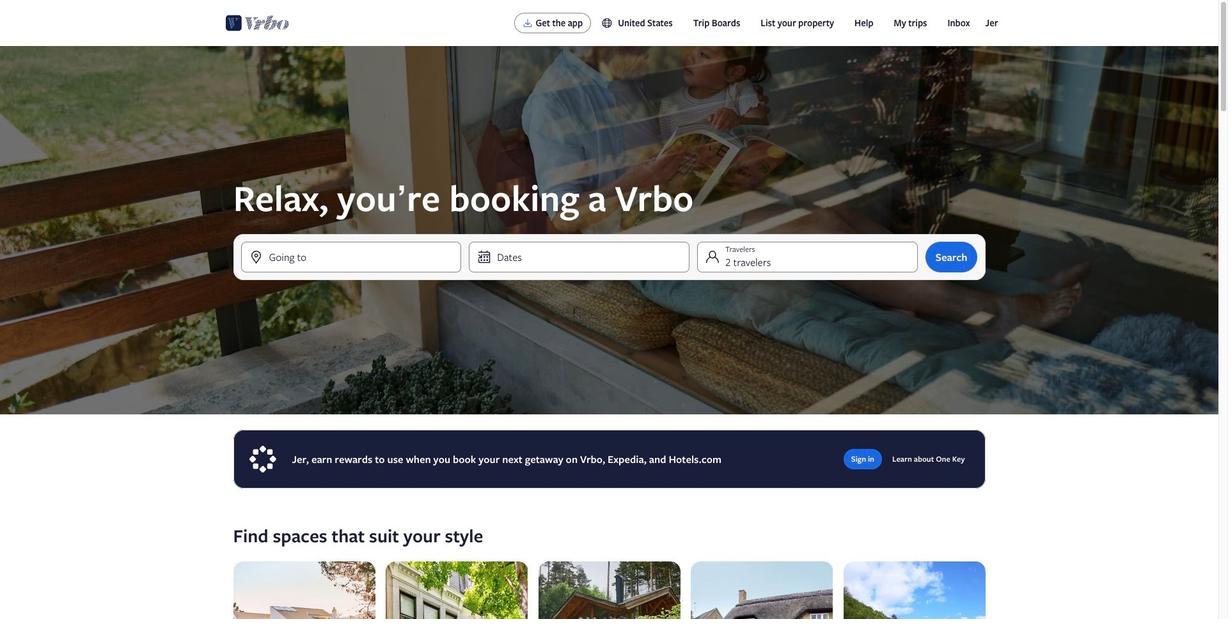 Task type: describe. For each thing, give the bounding box(es) containing it.
download the app button image
[[523, 18, 533, 28]]



Task type: vqa. For each thing, say whether or not it's contained in the screenshot.
small icon
yes



Task type: locate. For each thing, give the bounding box(es) containing it.
wizard region
[[0, 46, 1219, 415]]

vrbo logo image
[[226, 13, 289, 33]]

main content
[[0, 46, 1219, 620]]

small image
[[602, 17, 618, 29]]



